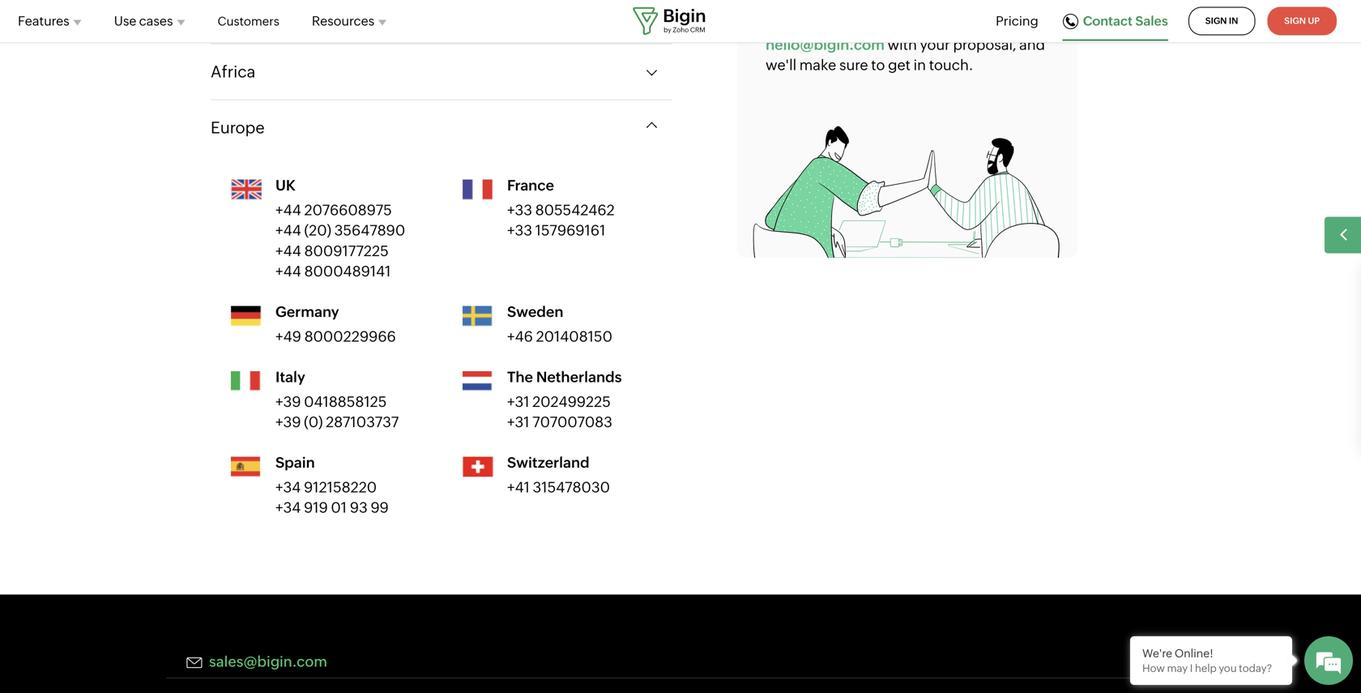 Task type: locate. For each thing, give the bounding box(es) containing it.
customers link
[[218, 5, 280, 38]]

+31
[[507, 393, 530, 410], [507, 414, 530, 430]]

1 +31 from the top
[[507, 393, 530, 410]]

+34 down spain
[[276, 479, 301, 496]]

0 vertical spatial +34
[[276, 479, 301, 496]]

1 +44 from the top
[[276, 202, 302, 218]]

sales
[[1136, 13, 1169, 28]]

+39 left (0)
[[276, 414, 301, 430]]

8000229966
[[304, 328, 396, 345]]

today?
[[1240, 662, 1273, 674]]

+39 down "italy"
[[276, 393, 301, 410]]

hello@bigin.com link
[[766, 36, 885, 53]]

1 vertical spatial +39
[[276, 414, 301, 430]]

we'll
[[766, 57, 797, 73]]

+44
[[276, 202, 302, 218], [276, 222, 302, 239], [276, 243, 302, 259], [276, 263, 302, 280]]

sign up link
[[1268, 7, 1338, 35]]

you
[[1220, 662, 1238, 674]]

93
[[350, 499, 368, 516]]

1 +33 from the top
[[507, 202, 533, 218]]

0 vertical spatial +33
[[507, 202, 533, 218]]

pricing link
[[996, 11, 1039, 31]]

0 vertical spatial +31
[[507, 393, 530, 410]]

make
[[800, 57, 837, 73]]

(20)
[[304, 222, 332, 239]]

8009177225
[[304, 243, 389, 259]]

+44 8000489141 link
[[276, 261, 418, 282]]

and
[[1020, 36, 1046, 53]]

italy +39 0418858125 +39 (0) 287103737
[[276, 369, 399, 430]]

sales@bigin.com link
[[186, 653, 328, 670]]

+44 2076608975 link
[[276, 200, 418, 221]]

805542462
[[536, 202, 615, 218]]

+31 707007083 link
[[507, 412, 653, 433]]

0 vertical spatial +39
[[276, 393, 301, 410]]

use cases
[[114, 13, 173, 28]]

reseller partnerships - bigin by zoho crm image
[[738, 116, 1077, 258]]

use
[[114, 13, 137, 28]]

with
[[888, 36, 918, 53]]

in
[[1230, 16, 1239, 26]]

+44 down uk
[[276, 202, 302, 218]]

+33 157969161 link
[[507, 221, 653, 241]]

1 vertical spatial +33
[[507, 222, 533, 239]]

touch.
[[930, 57, 974, 73]]

+39
[[276, 393, 301, 410], [276, 414, 301, 430]]

+44 up germany
[[276, 263, 302, 280]]

italy
[[276, 369, 305, 386]]

2 +39 from the top
[[276, 414, 301, 430]]

201408150
[[536, 328, 613, 345]]

france +33 805542462 +33 157969161
[[507, 177, 615, 239]]

+49
[[276, 328, 302, 345]]

+31 202499225 link
[[507, 392, 653, 412]]

contact sales link
[[1063, 13, 1169, 29]]

netherlands
[[537, 369, 622, 386]]

contact
[[1084, 13, 1133, 28]]

sign in
[[1206, 16, 1239, 26]]

1 vertical spatial +31
[[507, 414, 530, 430]]

287103737
[[326, 414, 399, 430]]

resources
[[312, 13, 375, 28]]

+34 left 919
[[276, 499, 301, 516]]

+33 805542462 link
[[507, 200, 653, 221]]

99
[[371, 499, 389, 516]]

sign up
[[1285, 16, 1321, 26]]

switzerland
[[507, 455, 590, 471]]

+44 left "8009177225" at the top left
[[276, 243, 302, 259]]

+44 8009177225 link
[[276, 241, 418, 261]]

2 +33 from the top
[[507, 222, 533, 239]]

get
[[889, 57, 911, 73]]

+44 left (20)
[[276, 222, 302, 239]]

uk
[[276, 177, 296, 194]]

sign in link
[[1189, 7, 1256, 35]]

157969161
[[536, 222, 606, 239]]

europe
[[211, 119, 265, 137]]

1 vertical spatial +34
[[276, 499, 301, 516]]

1 +34 from the top
[[276, 479, 301, 496]]

sure
[[840, 57, 869, 73]]

2 +31 from the top
[[507, 414, 530, 430]]

+33
[[507, 202, 533, 218], [507, 222, 533, 239]]

912158220
[[304, 479, 377, 496]]



Task type: vqa. For each thing, say whether or not it's contained in the screenshot.
bottom Team
no



Task type: describe. For each thing, give the bounding box(es) containing it.
features
[[18, 13, 70, 28]]

1 +39 from the top
[[276, 393, 301, 410]]

+41 315478030 link
[[507, 477, 653, 498]]

to
[[872, 57, 886, 73]]

we're
[[1143, 647, 1173, 660]]

france
[[507, 177, 554, 194]]

i
[[1191, 662, 1194, 674]]

01
[[331, 499, 347, 516]]

spain +34 912158220 +34 919 01 93 99
[[276, 455, 389, 516]]

switzerland +41 315478030
[[507, 455, 610, 496]]

+41
[[507, 479, 530, 496]]

may
[[1168, 662, 1189, 674]]

help
[[1196, 662, 1217, 674]]

2076608975
[[304, 202, 392, 218]]

your
[[921, 36, 951, 53]]

(0)
[[304, 414, 323, 430]]

germany
[[276, 304, 339, 320]]

315478030
[[533, 479, 610, 496]]

hello@bigin.com
[[766, 36, 885, 53]]

up
[[1309, 16, 1321, 26]]

35647890
[[335, 222, 406, 239]]

contact sales
[[1084, 13, 1169, 28]]

sweden +46 201408150
[[507, 304, 613, 345]]

the netherlands +31 202499225 +31 707007083
[[507, 369, 622, 430]]

with your proposal, and we'll make sure to get in touch.
[[766, 36, 1046, 73]]

spain
[[276, 455, 315, 471]]

sign
[[1206, 16, 1228, 26]]

pricing
[[996, 13, 1039, 28]]

in
[[914, 57, 927, 73]]

2 +44 from the top
[[276, 222, 302, 239]]

proposal,
[[954, 36, 1017, 53]]

we're online! how may i help you today?
[[1143, 647, 1273, 674]]

germany +49 8000229966
[[276, 304, 396, 345]]

+46 201408150 link
[[507, 327, 653, 347]]

customers
[[218, 14, 280, 28]]

0418858125
[[304, 393, 387, 410]]

sweden
[[507, 304, 564, 320]]

+39 (0) 287103737 link
[[276, 412, 418, 433]]

sales@bigin.com
[[209, 653, 328, 670]]

africa
[[211, 63, 256, 81]]

707007083
[[533, 414, 613, 430]]

online!
[[1175, 647, 1214, 660]]

+46
[[507, 328, 533, 345]]

sign
[[1285, 16, 1307, 26]]

2 +34 from the top
[[276, 499, 301, 516]]

4 +44 from the top
[[276, 263, 302, 280]]

8000489141
[[304, 263, 391, 280]]

the
[[507, 369, 533, 386]]

3 +44 from the top
[[276, 243, 302, 259]]

how
[[1143, 662, 1166, 674]]

919
[[304, 499, 328, 516]]

+34 912158220 link
[[276, 477, 418, 498]]

+39 0418858125 link
[[276, 392, 418, 412]]

202499225
[[533, 393, 611, 410]]

uk +44 2076608975 +44 (20) 35647890 +44 8009177225 +44 8000489141
[[276, 177, 406, 280]]

+44 (20) 35647890 link
[[276, 221, 418, 241]]

+34 919 01 93 99 link
[[276, 498, 418, 518]]

cases
[[139, 13, 173, 28]]

+49 8000229966 link
[[276, 327, 418, 347]]



